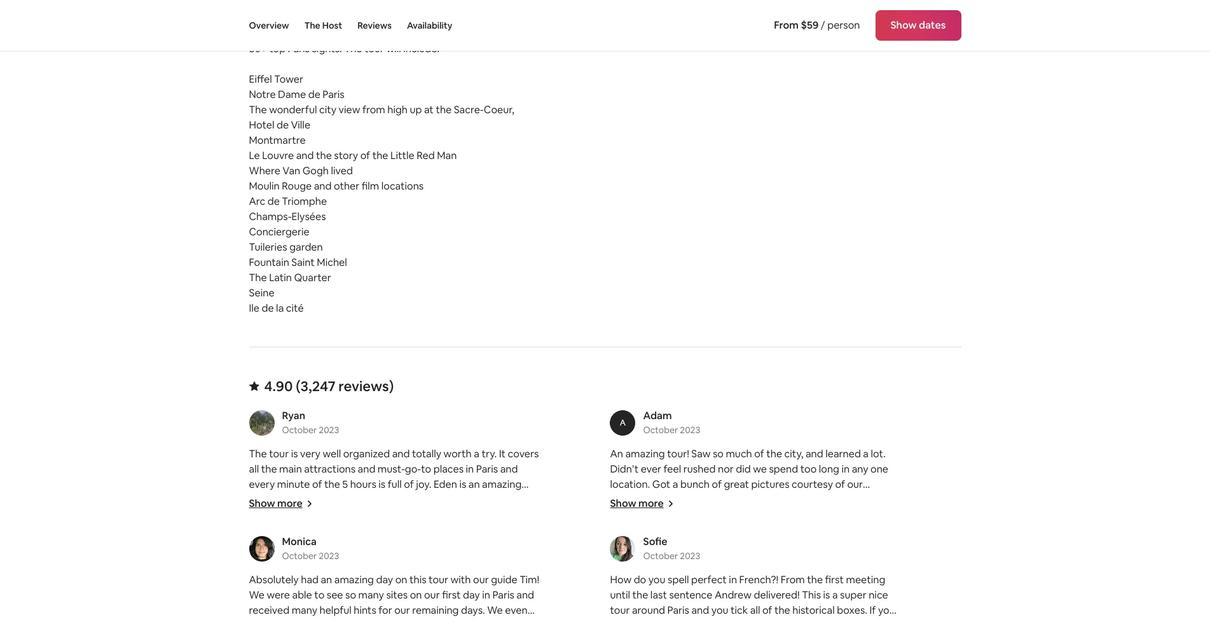 Task type: locate. For each thing, give the bounding box(es) containing it.
city
[[319, 103, 337, 116]]

must-
[[378, 463, 405, 476]]

show more down location.
[[611, 497, 664, 510]]

a right got
[[673, 478, 679, 491]]

paris inside the how do you spell perfect in french?! from the first meeting until the last sentence andrew delivered! this is a super nice tour around paris and you tick all of the historical boxes. if you are looking for a fun, smart and interesting guided tour this
[[668, 604, 690, 617]]

1 horizontal spatial show
[[611, 497, 637, 510]]

experience,
[[735, 493, 790, 506]]

and up gogh
[[296, 149, 314, 162]]

this
[[319, 539, 336, 552], [410, 573, 427, 587]]

film
[[362, 179, 379, 193]]

and up fun,
[[692, 604, 710, 617]]

tuileries
[[249, 240, 287, 254]]

our down any
[[848, 478, 864, 491]]

we inside an amazing tour! saw so much of the city, and learned a lot. didn't ever feel rushed nor did we spend too long in any one location. got a bunch of great pictures courtesy of our wonderful guide. amazing experience, especially for the price.
[[754, 463, 767, 476]]

amazing inside "absolutely had an amazing day on this tour with our guide tim! we were able to see so many sites on our first day in paris and received many helpful hints for our remaining days.  we even had some tasty snacks along the way.   while we didn't have"
[[335, 573, 374, 587]]

0 horizontal spatial an
[[321, 573, 332, 587]]

2023 for adam
[[680, 424, 701, 436]]

the left host
[[305, 20, 321, 31]]

0 horizontal spatial you
[[649, 573, 666, 587]]

1 horizontal spatial for
[[664, 619, 678, 622]]

from inside the how do you spell perfect in french?! from the first meeting until the last sentence andrew delivered! this is a super nice tour around paris and you tick all of the historical boxes. if you are looking for a fun, smart and interesting guided tour this
[[781, 573, 805, 587]]

guide up the managed
[[249, 493, 276, 506]]

0 horizontal spatial with
[[296, 539, 316, 552]]

sofie
[[644, 535, 668, 548]]

wonderful down location.
[[611, 493, 658, 506]]

gogh
[[303, 164, 329, 177]]

every left the minute
[[249, 478, 275, 491]]

30+ top paris sights.  the tour will include:
[[249, 42, 440, 55]]

bunch
[[681, 478, 710, 491]]

2 vertical spatial for
[[664, 619, 678, 622]]

1 horizontal spatial we
[[454, 619, 468, 622]]

sights.
[[312, 42, 342, 55]]

1 show more button from the left
[[249, 497, 313, 510]]

0 horizontal spatial many
[[292, 604, 318, 617]]

/
[[821, 18, 826, 32]]

2023 up well
[[319, 424, 339, 436]]

with right days
[[296, 539, 316, 552]]

show
[[891, 18, 917, 32], [249, 497, 275, 510], [611, 497, 637, 510]]

and up the start
[[515, 508, 533, 522]]

1 show more from the left
[[249, 497, 303, 510]]

0 vertical spatial wonderful
[[269, 103, 317, 116]]

4.90 (3,247 reviews)
[[264, 377, 394, 395]]

the left "very"
[[249, 447, 267, 461]]

first inside the how do you spell perfect in french?! from the first meeting until the last sentence andrew delivered! this is a super nice tour around paris and you tick all of the historical boxes. if you are looking for a fun, smart and interesting guided tour this
[[826, 573, 844, 587]]

really
[[495, 493, 520, 506]]

an inside "absolutely had an amazing day on this tour with our guide tim! we were able to see so many sites on our first day in paris and received many helpful hints for our remaining days.  we even had some tasty snacks along the way.   while we didn't have"
[[321, 573, 332, 587]]

many up hints
[[359, 589, 384, 602]]

monica image
[[249, 536, 275, 562]]

for inside an amazing tour! saw so much of the city, and learned a lot. didn't ever feel rushed nor did we spend too long in any one location. got a bunch of great pictures courtesy of our wonderful guide. amazing experience, especially for the price.
[[840, 493, 854, 506]]

0 vertical spatial amazing
[[626, 447, 665, 461]]

tour up are
[[611, 604, 630, 617]]

october down sofie at the bottom of page
[[644, 550, 678, 562]]

paris up even
[[493, 589, 515, 602]]

1 horizontal spatial this
[[410, 573, 427, 587]]

1 horizontal spatial show more button
[[611, 497, 674, 510]]

1 vertical spatial first
[[442, 589, 461, 602]]

october inside ryan october 2023
[[282, 424, 317, 436]]

list
[[244, 409, 967, 622]]

while
[[426, 619, 452, 622]]

1 horizontal spatial amazing
[[482, 478, 522, 491]]

1 horizontal spatial every
[[290, 524, 316, 537]]

0 horizontal spatial show
[[249, 497, 275, 510]]

0 horizontal spatial we
[[361, 524, 375, 537]]

1 horizontal spatial wonderful
[[611, 493, 658, 506]]

in down worth
[[466, 463, 474, 476]]

interesting
[[757, 619, 808, 622]]

this up "remaining"
[[410, 573, 427, 587]]

of left use
[[879, 13, 885, 20]]

the host button
[[305, 0, 342, 51]]

0 horizontal spatial so
[[346, 589, 356, 602]]

0 horizontal spatial more
[[277, 497, 303, 510]]

october inside adam october 2023
[[644, 424, 678, 436]]

amazing inside an amazing tour! saw so much of the city, and learned a lot. didn't ever feel rushed nor did we spend too long in any one location. got a bunch of great pictures courtesy of our wonderful guide. amazing experience, especially for the price.
[[626, 447, 665, 461]]

0 vertical spatial had
[[301, 573, 319, 587]]

0 horizontal spatial show more
[[249, 497, 303, 510]]

monica october 2023
[[282, 535, 339, 562]]

day up sites at the left of page
[[376, 573, 393, 587]]

0 horizontal spatial for
[[379, 604, 392, 617]]

1 vertical spatial we
[[361, 524, 375, 537]]

and inside an amazing tour! saw so much of the city, and learned a lot. didn't ever feel rushed nor did we spend too long in any one location. got a bunch of great pictures courtesy of our wonderful guide. amazing experience, especially for the price.
[[806, 447, 824, 461]]

more down the minute
[[277, 497, 303, 510]]

if
[[870, 604, 876, 617]]

2023 inside adam october 2023
[[680, 424, 701, 436]]

of down long
[[836, 478, 846, 491]]

many up tasty
[[292, 604, 318, 617]]

0 horizontal spatial first
[[442, 589, 461, 602]]

of inside the eiffel tower notre dame de paris the wonderful city view from high up at the sacre-coeur, hotel de ville montmartre le louvre and the story of the little red man where van gogh lived moulin rouge and other film locations arc de triomphe champs-elysées conciergerie tuileries garden fountain saint michel the latin quarter seine ile de la cité
[[361, 149, 370, 162]]

paris down sentence
[[668, 604, 690, 617]]

show more button for minute
[[249, 497, 313, 510]]

french?!
[[740, 573, 779, 587]]

1 vertical spatial every
[[290, 524, 316, 537]]

an up she
[[469, 478, 480, 491]]

champs-
[[249, 210, 292, 223]]

1 horizontal spatial more
[[639, 497, 664, 510]]

amazing inside the tour is very well organized and totally worth a try. it covers all the main attractions and must-go-to places in paris and every minute of the 5 hours is full of joy. eden is an amazing guide and knows a lot about paris and its history. she really managed to make everyone comfortable during the tour and answers every question we had. totally recommend to start your days with this tour.
[[482, 478, 522, 491]]

2 vertical spatial we
[[454, 619, 468, 622]]

in up andrew
[[729, 573, 738, 587]]

2 show more button from the left
[[611, 497, 674, 510]]

(3,247
[[296, 377, 336, 395]]

first inside "absolutely had an amazing day on this tour with our guide tim! we were able to see so many sites on our first day in paris and received many helpful hints for our remaining days.  we even had some tasty snacks along the way.   while we didn't have"
[[442, 589, 461, 602]]

and down the minute
[[278, 493, 295, 506]]

is inside the how do you spell perfect in french?! from the first meeting until the last sentence andrew delivered! this is a super nice tour around paris and you tick all of the historical boxes. if you are looking for a fun, smart and interesting guided tour this
[[824, 589, 831, 602]]

smart
[[708, 619, 735, 622]]

on up sites at the left of page
[[396, 573, 408, 587]]

guided
[[810, 619, 843, 622]]

2023
[[319, 424, 339, 436], [680, 424, 701, 436], [319, 550, 339, 562], [680, 550, 701, 562]]

paris down full
[[382, 493, 404, 506]]

and up too
[[806, 447, 824, 461]]

received
[[249, 604, 290, 617]]

we
[[754, 463, 767, 476], [361, 524, 375, 537], [454, 619, 468, 622]]

1 horizontal spatial show more
[[611, 497, 664, 510]]

paris right the top
[[288, 42, 310, 55]]

this
[[802, 589, 821, 602]]

hours
[[350, 478, 377, 491]]

the right at
[[436, 103, 452, 116]]

1 vertical spatial from
[[781, 573, 805, 587]]

this inside "absolutely had an amazing day on this tour with our guide tim! we were able to see so many sites on our first day in paris and received many helpful hints for our remaining days.  we even had some tasty snacks along the way.   while we didn't have"
[[410, 573, 427, 587]]

is
[[291, 447, 298, 461], [379, 478, 386, 491], [460, 478, 467, 491], [824, 589, 831, 602]]

of down delivered!
[[763, 604, 773, 617]]

garden
[[290, 240, 323, 254]]

price.
[[874, 493, 900, 506]]

you up smart
[[712, 604, 729, 617]]

a left map
[[925, 13, 929, 20]]

the
[[305, 20, 321, 31], [344, 42, 362, 55], [249, 103, 267, 116], [249, 271, 267, 284], [249, 447, 267, 461]]

1 vertical spatial so
[[346, 589, 356, 602]]

the left way.
[[385, 619, 401, 622]]

to inside "absolutely had an amazing day on this tour with our guide tim! we were able to see so many sites on our first day in paris and received many helpful hints for our remaining days.  we even had some tasty snacks along the way.   while we didn't have"
[[314, 589, 325, 602]]

1 vertical spatial amazing
[[482, 478, 522, 491]]

even
[[505, 604, 528, 617]]

0 horizontal spatial this
[[319, 539, 336, 552]]

to left see
[[314, 589, 325, 602]]

2023 for sofie
[[680, 550, 701, 562]]

in up "days."
[[482, 589, 491, 602]]

october inside 'sofie october 2023'
[[644, 550, 678, 562]]

0 vertical spatial an
[[469, 478, 480, 491]]

map region
[[162, 0, 976, 86]]

for down around at the bottom right of the page
[[664, 619, 678, 622]]

guide left tim!
[[491, 573, 518, 587]]

we up the didn't
[[488, 604, 503, 617]]

2023 up spell
[[680, 550, 701, 562]]

from $59 / person
[[774, 18, 861, 32]]

location.
[[611, 478, 651, 491]]

a
[[925, 13, 929, 20], [474, 447, 480, 461], [864, 447, 869, 461], [673, 478, 679, 491], [330, 493, 335, 506], [833, 589, 838, 602], [680, 619, 686, 622]]

0 vertical spatial every
[[249, 478, 275, 491]]

in left any
[[842, 463, 850, 476]]

0 horizontal spatial amazing
[[335, 573, 374, 587]]

more for minute
[[277, 497, 303, 510]]

from up delivered!
[[781, 573, 805, 587]]

tour up 'main'
[[269, 447, 289, 461]]

the inside button
[[305, 20, 321, 31]]

0 vertical spatial guide
[[249, 493, 276, 506]]

1 horizontal spatial guide
[[491, 573, 518, 587]]

tour!
[[668, 447, 690, 461]]

sofie image
[[611, 536, 636, 562]]

1 horizontal spatial with
[[451, 573, 471, 587]]

is right this
[[824, 589, 831, 602]]

2023 inside ryan october 2023
[[319, 424, 339, 436]]

ryan october 2023
[[282, 409, 339, 436]]

on right sites at the left of page
[[410, 589, 422, 602]]

2 vertical spatial amazing
[[335, 573, 374, 587]]

spend
[[770, 463, 799, 476]]

october
[[282, 424, 317, 436], [644, 424, 678, 436], [282, 550, 317, 562], [644, 550, 678, 562]]

0 vertical spatial with
[[296, 539, 316, 552]]

de up the montmartre at the top
[[277, 118, 289, 132]]

0 horizontal spatial we
[[249, 589, 265, 602]]

1 vertical spatial for
[[379, 604, 392, 617]]

0 vertical spatial we
[[754, 463, 767, 476]]

paris down try.
[[476, 463, 498, 476]]

1 vertical spatial guide
[[491, 573, 518, 587]]

in inside the how do you spell perfect in french?! from the first meeting until the last sentence andrew delivered! this is a super nice tour around paris and you tick all of the historical boxes. if you are looking for a fun, smart and interesting guided tour this
[[729, 573, 738, 587]]

we right did
[[754, 463, 767, 476]]

and down gogh
[[314, 179, 332, 193]]

with inside the tour is very well organized and totally worth a try. it covers all the main attractions and must-go-to places in paris and every minute of the 5 hours is full of joy. eden is an amazing guide and knows a lot about paris and its history. she really managed to make everyone comfortable during the tour and answers every question we had. totally recommend to start your days with this tour.
[[296, 539, 316, 552]]

paris up city at left
[[323, 88, 345, 101]]

1 horizontal spatial all
[[751, 604, 761, 617]]

tour
[[365, 42, 384, 55], [269, 447, 289, 461], [493, 508, 513, 522], [429, 573, 449, 587], [611, 604, 630, 617], [845, 619, 865, 622]]

in inside an amazing tour! saw so much of the city, and learned a lot. didn't ever feel rushed nor did we spend too long in any one location. got a bunch of great pictures courtesy of our wonderful guide. amazing experience, especially for the price.
[[842, 463, 850, 476]]

2 more from the left
[[639, 497, 664, 510]]

where
[[249, 164, 280, 177]]

0 horizontal spatial wonderful
[[269, 103, 317, 116]]

2023 inside monica october 2023
[[319, 550, 339, 562]]

0 horizontal spatial show more button
[[249, 497, 313, 510]]

0 horizontal spatial day
[[376, 573, 393, 587]]

every down make
[[290, 524, 316, 537]]

looking
[[628, 619, 662, 622]]

october down monica
[[282, 550, 317, 562]]

sacre-
[[454, 103, 484, 116]]

man
[[437, 149, 457, 162]]

we inside "absolutely had an amazing day on this tour with our guide tim! we were able to see so many sites on our first day in paris and received many helpful hints for our remaining days.  we even had some tasty snacks along the way.   while we didn't have"
[[454, 619, 468, 622]]

and down tim!
[[517, 589, 535, 602]]

0 horizontal spatial guide
[[249, 493, 276, 506]]

2023 inside 'sofie october 2023'
[[680, 550, 701, 562]]

report
[[905, 13, 924, 20]]

for inside "absolutely had an amazing day on this tour with our guide tim! we were able to see so many sites on our first day in paris and received many helpful hints for our remaining days.  we even had some tasty snacks along the way.   while we didn't have"
[[379, 604, 392, 617]]

a left fun,
[[680, 619, 686, 622]]

our up way.
[[395, 604, 410, 617]]

worth
[[444, 447, 472, 461]]

ryan image
[[249, 410, 275, 436], [249, 410, 275, 436]]

saint
[[292, 256, 315, 269]]

the up hotel
[[249, 103, 267, 116]]

of inside the how do you spell perfect in french?! from the first meeting until the last sentence andrew delivered! this is a super nice tour around paris and you tick all of the historical boxes. if you are looking for a fun, smart and interesting guided tour this
[[763, 604, 773, 617]]

0 vertical spatial so
[[713, 447, 724, 461]]

city,
[[785, 447, 804, 461]]

0 vertical spatial this
[[319, 539, 336, 552]]

0 horizontal spatial all
[[249, 463, 259, 476]]

show more button down location.
[[611, 497, 674, 510]]

october for adam
[[644, 424, 678, 436]]

the tour is very well organized and totally worth a try. it covers all the main attractions and must-go-to places in paris and every minute of the 5 hours is full of joy. eden is an amazing guide and knows a lot about paris and its history. she really managed to make everyone comfortable during the tour and answers every question we had. totally recommend to start your days with this tour.
[[249, 447, 539, 552]]

an up see
[[321, 573, 332, 587]]

the right sights.
[[344, 42, 362, 55]]

1 horizontal spatial we
[[488, 604, 503, 617]]

of
[[879, 13, 885, 20], [361, 149, 370, 162], [755, 447, 765, 461], [312, 478, 322, 491], [404, 478, 414, 491], [712, 478, 722, 491], [836, 478, 846, 491], [763, 604, 773, 617]]

much
[[726, 447, 753, 461]]

1 vertical spatial an
[[321, 573, 332, 587]]

5
[[343, 478, 348, 491]]

october inside monica october 2023
[[282, 550, 317, 562]]

tasty
[[297, 619, 321, 622]]

show more for minute
[[249, 497, 303, 510]]

1 horizontal spatial many
[[359, 589, 384, 602]]

0 vertical spatial all
[[249, 463, 259, 476]]

this inside the tour is very well organized and totally worth a try. it covers all the main attractions and must-go-to places in paris and every minute of the 5 hours is full of joy. eden is an amazing guide and knows a lot about paris and its history. she really managed to make everyone comfortable during the tour and answers every question we had. totally recommend to start your days with this tour.
[[319, 539, 336, 552]]

2023 down question on the left bottom of the page
[[319, 550, 339, 562]]

lived
[[331, 164, 353, 177]]

many
[[359, 589, 384, 602], [292, 604, 318, 617]]

of up knows
[[312, 478, 322, 491]]

show more button down the minute
[[249, 497, 313, 510]]

de up champs-
[[268, 195, 280, 208]]

october for monica
[[282, 550, 317, 562]]

1 horizontal spatial first
[[826, 573, 844, 587]]

we up received
[[249, 589, 265, 602]]

guide inside "absolutely had an amazing day on this tour with our guide tim! we were able to see so many sites on our first day in paris and received many helpful hints for our remaining days.  we even had some tasty snacks along the way.   while we didn't have"
[[491, 573, 518, 587]]

0 horizontal spatial had
[[249, 619, 267, 622]]

terms of use
[[860, 13, 897, 20]]

reviews)
[[339, 377, 394, 395]]

start
[[504, 524, 527, 537]]

2 horizontal spatial amazing
[[626, 447, 665, 461]]

show dates
[[891, 18, 946, 32]]

with up "days."
[[451, 573, 471, 587]]

error
[[945, 13, 958, 20]]

everyone
[[336, 508, 380, 522]]

1 vertical spatial on
[[410, 589, 422, 602]]

a left try.
[[474, 447, 480, 461]]

show for the tour is very well organized and totally worth a try. it covers all the main attractions and must-go-to places in paris and every minute of the 5 hours is full of joy. eden is an amazing guide and knows a lot about paris and its history. she really managed to make everyone comfortable during the tour and answers every question we had. totally recommend to start your days with this tour.
[[249, 497, 275, 510]]

terms of use link
[[860, 13, 897, 20]]

2 horizontal spatial for
[[840, 493, 854, 506]]

tour left will at the top of page
[[365, 42, 384, 55]]

1 more from the left
[[277, 497, 303, 510]]

1 vertical spatial wonderful
[[611, 493, 658, 506]]

1 horizontal spatial an
[[469, 478, 480, 491]]

absolutely
[[249, 573, 299, 587]]

of right full
[[404, 478, 414, 491]]

more down got
[[639, 497, 664, 510]]

you right if
[[879, 604, 896, 617]]

tour up "remaining"
[[429, 573, 449, 587]]

feel
[[664, 463, 682, 476]]

availability button
[[407, 0, 453, 51]]

1 vertical spatial all
[[751, 604, 761, 617]]

de left 'la' at the left of page
[[262, 302, 274, 315]]

october for sofie
[[644, 550, 678, 562]]

2023 up saw
[[680, 424, 701, 436]]

organized
[[343, 447, 390, 461]]

lot
[[338, 493, 350, 506]]

had up able
[[301, 573, 319, 587]]

this down question on the left bottom of the page
[[319, 539, 336, 552]]

a left the super
[[833, 589, 838, 602]]

0 vertical spatial day
[[376, 573, 393, 587]]

perfect
[[692, 573, 727, 587]]

the inside "absolutely had an amazing day on this tour with our guide tim! we were able to see so many sites on our first day in paris and received many helpful hints for our remaining days.  we even had some tasty snacks along the way.   while we didn't have"
[[385, 619, 401, 622]]

1 horizontal spatial on
[[410, 589, 422, 602]]

all right tick
[[751, 604, 761, 617]]

0 vertical spatial from
[[774, 18, 799, 32]]

all left 'main'
[[249, 463, 259, 476]]

managed
[[249, 508, 294, 522]]

2 show more from the left
[[611, 497, 664, 510]]

2 horizontal spatial we
[[754, 463, 767, 476]]

october down ryan
[[282, 424, 317, 436]]

1 horizontal spatial so
[[713, 447, 724, 461]]

1 vertical spatial this
[[410, 573, 427, 587]]

1 horizontal spatial day
[[463, 589, 480, 602]]

all inside the tour is very well organized and totally worth a try. it covers all the main attractions and must-go-to places in paris and every minute of the 5 hours is full of joy. eden is an amazing guide and knows a lot about paris and its history. she really managed to make everyone comfortable during the tour and answers every question we had. totally recommend to start your days with this tour.
[[249, 463, 259, 476]]

and up comfortable
[[406, 493, 424, 506]]

days.
[[461, 604, 485, 617]]

is up history.
[[460, 478, 467, 491]]

paris inside the eiffel tower notre dame de paris the wonderful city view from high up at the sacre-coeur, hotel de ville montmartre le louvre and the story of the little red man where van gogh lived moulin rouge and other film locations arc de triomphe champs-elysées conciergerie tuileries garden fountain saint michel the latin quarter seine ile de la cité
[[323, 88, 345, 101]]

eiffel
[[249, 73, 272, 86]]

0 vertical spatial for
[[840, 493, 854, 506]]

red
[[417, 149, 435, 162]]

and up must-
[[392, 447, 410, 461]]

0 horizontal spatial on
[[396, 573, 408, 587]]

1 vertical spatial with
[[451, 573, 471, 587]]

0 vertical spatial first
[[826, 573, 844, 587]]



Task type: describe. For each thing, give the bounding box(es) containing it.
view
[[339, 103, 360, 116]]

got
[[653, 478, 671, 491]]

the inside the tour is very well organized and totally worth a try. it covers all the main attractions and must-go-to places in paris and every minute of the 5 hours is full of joy. eden is an amazing guide and knows a lot about paris and its history. she really managed to make everyone comfortable during the tour and answers every question we had. totally recommend to start your days with this tour.
[[249, 447, 267, 461]]

with inside "absolutely had an amazing day on this tour with our guide tim! we were able to see so many sites on our first day in paris and received many helpful hints for our remaining days.  we even had some tasty snacks along the way.   while we didn't have"
[[451, 573, 471, 587]]

had.
[[377, 524, 397, 537]]

we inside the tour is very well organized and totally worth a try. it covers all the main attractions and must-go-to places in paris and every minute of the 5 hours is full of joy. eden is an amazing guide and knows a lot about paris and its history. she really managed to make everyone comfortable during the tour and answers every question we had. totally recommend to start your days with this tour.
[[361, 524, 375, 537]]

2 horizontal spatial show
[[891, 18, 917, 32]]

an
[[611, 447, 624, 461]]

0 vertical spatial we
[[249, 589, 265, 602]]

monica image
[[249, 536, 275, 562]]

the left little in the top left of the page
[[373, 149, 388, 162]]

reviews
[[358, 20, 392, 31]]

great
[[724, 478, 750, 491]]

hints
[[354, 604, 377, 617]]

locations
[[382, 179, 424, 193]]

report a map error
[[905, 13, 958, 20]]

and inside "absolutely had an amazing day on this tour with our guide tim! we were able to see so many sites on our first day in paris and received many helpful hints for our remaining days.  we even had some tasty snacks along the way.   while we didn't have"
[[517, 589, 535, 602]]

0 vertical spatial many
[[359, 589, 384, 602]]

use
[[886, 13, 897, 20]]

2023 for ryan
[[319, 424, 339, 436]]

adam image
[[611, 410, 636, 436]]

one
[[871, 463, 889, 476]]

how do you spell perfect in french?! from the first meeting until the last sentence andrew delivered! this is a super nice tour around paris and you tick all of the historical boxes. if you are looking for a fun, smart and interesting guided tour this
[[611, 573, 896, 622]]

go-
[[405, 463, 421, 476]]

are
[[611, 619, 625, 622]]

latin
[[269, 271, 292, 284]]

dame
[[278, 88, 306, 101]]

tour.
[[338, 539, 359, 552]]

super
[[841, 589, 867, 602]]

totally
[[412, 447, 442, 461]]

coeur,
[[484, 103, 515, 116]]

it
[[499, 447, 506, 461]]

adam image
[[611, 410, 636, 436]]

30+
[[249, 42, 267, 55]]

overview button
[[249, 0, 289, 51]]

comfortable
[[382, 508, 440, 522]]

reviews button
[[358, 0, 392, 51]]

absolutely had an amazing day on this tour with our guide tim! we were able to see so many sites on our first day in paris and received many helpful hints for our remaining days.  we even had some tasty snacks along the way.   while we didn't have 
[[249, 573, 540, 622]]

montmartre
[[249, 134, 306, 147]]

sites
[[386, 589, 408, 602]]

courtesy
[[792, 478, 834, 491]]

tour down boxes.
[[845, 619, 865, 622]]

in inside the tour is very well organized and totally worth a try. it covers all the main attractions and must-go-to places in paris and every minute of the 5 hours is full of joy. eden is an amazing guide and knows a lot about paris and its history. she really managed to make everyone comfortable during the tour and answers every question we had. totally recommend to start your days with this tour.
[[466, 463, 474, 476]]

1 vertical spatial we
[[488, 604, 503, 617]]

lot.
[[871, 447, 886, 461]]

places
[[434, 463, 464, 476]]

pictures
[[752, 478, 790, 491]]

is left full
[[379, 478, 386, 491]]

other
[[334, 179, 360, 193]]

sofie image
[[611, 536, 636, 562]]

triomphe
[[282, 195, 327, 208]]

wonderful inside the eiffel tower notre dame de paris the wonderful city view from high up at the sacre-coeur, hotel de ville montmartre le louvre and the story of the little red man where van gogh lived moulin rouge and other film locations arc de triomphe champs-elysées conciergerie tuileries garden fountain saint michel the latin quarter seine ile de la cité
[[269, 103, 317, 116]]

guide inside the tour is very well organized and totally worth a try. it covers all the main attractions and must-go-to places in paris and every minute of the 5 hours is full of joy. eden is an amazing guide and knows a lot about paris and its history. she really managed to make everyone comfortable during the tour and answers every question we had. totally recommend to start your days with this tour.
[[249, 493, 276, 506]]

our up "days."
[[473, 573, 489, 587]]

adam october 2023
[[644, 409, 701, 436]]

october for ryan
[[282, 424, 317, 436]]

historical
[[793, 604, 835, 617]]

totally
[[399, 524, 430, 537]]

show more button for location.
[[611, 497, 674, 510]]

fountain
[[249, 256, 289, 269]]

boxes.
[[837, 604, 868, 617]]

tour inside "absolutely had an amazing day on this tour with our guide tim! we were able to see so many sites on our first day in paris and received many helpful hints for our remaining days.  we even had some tasty snacks along the way.   while we didn't have"
[[429, 573, 449, 587]]

show for an amazing tour! saw so much of the city, and learned a lot. didn't ever feel rushed nor did we spend too long in any one location. got a bunch of great pictures courtesy of our wonderful guide. amazing experience, especially for the price.
[[611, 497, 637, 510]]

2 horizontal spatial you
[[879, 604, 896, 617]]

the up interesting
[[775, 604, 791, 617]]

the down she
[[475, 508, 491, 522]]

arc
[[249, 195, 265, 208]]

up
[[410, 103, 422, 116]]

some
[[269, 619, 295, 622]]

the left 5
[[324, 478, 340, 491]]

more for location.
[[639, 497, 664, 510]]

tour down the really
[[493, 508, 513, 522]]

full
[[388, 478, 402, 491]]

so inside an amazing tour! saw so much of the city, and learned a lot. didn't ever feel rushed nor did we spend too long in any one location. got a bunch of great pictures courtesy of our wonderful guide. amazing experience, especially for the price.
[[713, 447, 724, 461]]

the up gogh
[[316, 149, 332, 162]]

any
[[852, 463, 869, 476]]

la
[[276, 302, 284, 315]]

nice
[[869, 589, 889, 602]]

hotel
[[249, 118, 275, 132]]

1 vertical spatial had
[[249, 619, 267, 622]]

sofie october 2023
[[644, 535, 701, 562]]

have
[[500, 619, 522, 622]]

an amazing tour! saw so much of the city, and learned a lot. didn't ever feel rushed nor did we spend too long in any one location. got a bunch of great pictures courtesy of our wonderful guide. amazing experience, especially for the price.
[[611, 447, 900, 506]]

0 vertical spatial on
[[396, 573, 408, 587]]

covers
[[508, 447, 539, 461]]

about
[[352, 493, 380, 506]]

1 horizontal spatial you
[[712, 604, 729, 617]]

the up this
[[808, 573, 823, 587]]

able
[[292, 589, 312, 602]]

paris inside "absolutely had an amazing day on this tour with our guide tim! we were able to see so many sites on our first day in paris and received many helpful hints for our remaining days.  we even had some tasty snacks along the way.   while we didn't have"
[[493, 589, 515, 602]]

in inside "absolutely had an amazing day on this tour with our guide tim! we were able to see so many sites on our first day in paris and received many helpful hints for our remaining days.  we even had some tasty snacks along the way.   while we didn't have"
[[482, 589, 491, 602]]

ryan
[[282, 409, 305, 422]]

our inside an amazing tour! saw so much of the city, and learned a lot. didn't ever feel rushed nor did we spend too long in any one location. got a bunch of great pictures courtesy of our wonderful guide. amazing experience, especially for the price.
[[848, 478, 864, 491]]

the left price.
[[856, 493, 872, 506]]

to left the start
[[492, 524, 502, 537]]

the host
[[305, 20, 342, 31]]

top
[[269, 42, 286, 55]]

didn't
[[611, 463, 639, 476]]

so inside "absolutely had an amazing day on this tour with our guide tim! we were able to see so many sites on our first day in paris and received many helpful hints for our remaining days.  we even had some tasty snacks along the way.   while we didn't have"
[[346, 589, 356, 602]]

list containing ryan
[[244, 409, 967, 622]]

de up city at left
[[308, 88, 321, 101]]

of right much
[[755, 447, 765, 461]]

knows
[[298, 493, 328, 506]]

our up "remaining"
[[424, 589, 440, 602]]

a left lot.
[[864, 447, 869, 461]]

1 vertical spatial day
[[463, 589, 480, 602]]

is up 'main'
[[291, 447, 298, 461]]

host
[[322, 20, 342, 31]]

an inside the tour is very well organized and totally worth a try. it covers all the main attractions and must-go-to places in paris and every minute of the 5 hours is full of joy. eden is an amazing guide and knows a lot about paris and its history. she really managed to make everyone comfortable during the tour and answers every question we had. totally recommend to start your days with this tour.
[[469, 478, 480, 491]]

and down it
[[501, 463, 518, 476]]

notre
[[249, 88, 276, 101]]

recommend
[[432, 524, 490, 537]]

the left 'main'
[[261, 463, 277, 476]]

eiffel tower notre dame de paris the wonderful city view from high up at the sacre-coeur, hotel de ville montmartre le louvre and the story of the little red man where van gogh lived moulin rouge and other film locations arc de triomphe champs-elysées conciergerie tuileries garden fountain saint michel the latin quarter seine ile de la cité
[[249, 73, 515, 315]]

all inside the how do you spell perfect in french?! from the first meeting until the last sentence andrew delivered! this is a super nice tour around paris and you tick all of the historical boxes. if you are looking for a fun, smart and interesting guided tour this
[[751, 604, 761, 617]]

saw
[[692, 447, 711, 461]]

days
[[272, 539, 294, 552]]

0 horizontal spatial every
[[249, 478, 275, 491]]

little
[[391, 149, 415, 162]]

for inside the how do you spell perfect in french?! from the first meeting until the last sentence andrew delivered! this is a super nice tour around paris and you tick all of the historical boxes. if you are looking for a fun, smart and interesting guided tour this
[[664, 619, 678, 622]]

1 vertical spatial many
[[292, 604, 318, 617]]

show more for location.
[[611, 497, 664, 510]]

the up spend
[[767, 447, 783, 461]]

and down tick
[[738, 619, 755, 622]]

until
[[611, 589, 631, 602]]

of up amazing
[[712, 478, 722, 491]]

and down organized
[[358, 463, 376, 476]]

michel
[[317, 256, 347, 269]]

during
[[443, 508, 473, 522]]

terms
[[860, 13, 877, 20]]

person
[[828, 18, 861, 32]]

tower
[[274, 73, 303, 86]]

to down knows
[[296, 508, 306, 522]]

rushed
[[684, 463, 716, 476]]

wonderful inside an amazing tour! saw so much of the city, and learned a lot. didn't ever feel rushed nor did we spend too long in any one location. got a bunch of great pictures courtesy of our wonderful guide. amazing experience, especially for the price.
[[611, 493, 658, 506]]

history.
[[440, 493, 474, 506]]

the up seine
[[249, 271, 267, 284]]

a left lot
[[330, 493, 335, 506]]

1 horizontal spatial had
[[301, 573, 319, 587]]

map
[[930, 13, 943, 20]]

minute
[[277, 478, 310, 491]]

the down do
[[633, 589, 649, 602]]

make
[[308, 508, 334, 522]]

to down totally
[[421, 463, 432, 476]]

2023 for monica
[[319, 550, 339, 562]]

answers
[[249, 524, 287, 537]]

amazing
[[692, 493, 733, 506]]

rouge
[[282, 179, 312, 193]]



Task type: vqa. For each thing, say whether or not it's contained in the screenshot.
'· Japan'
no



